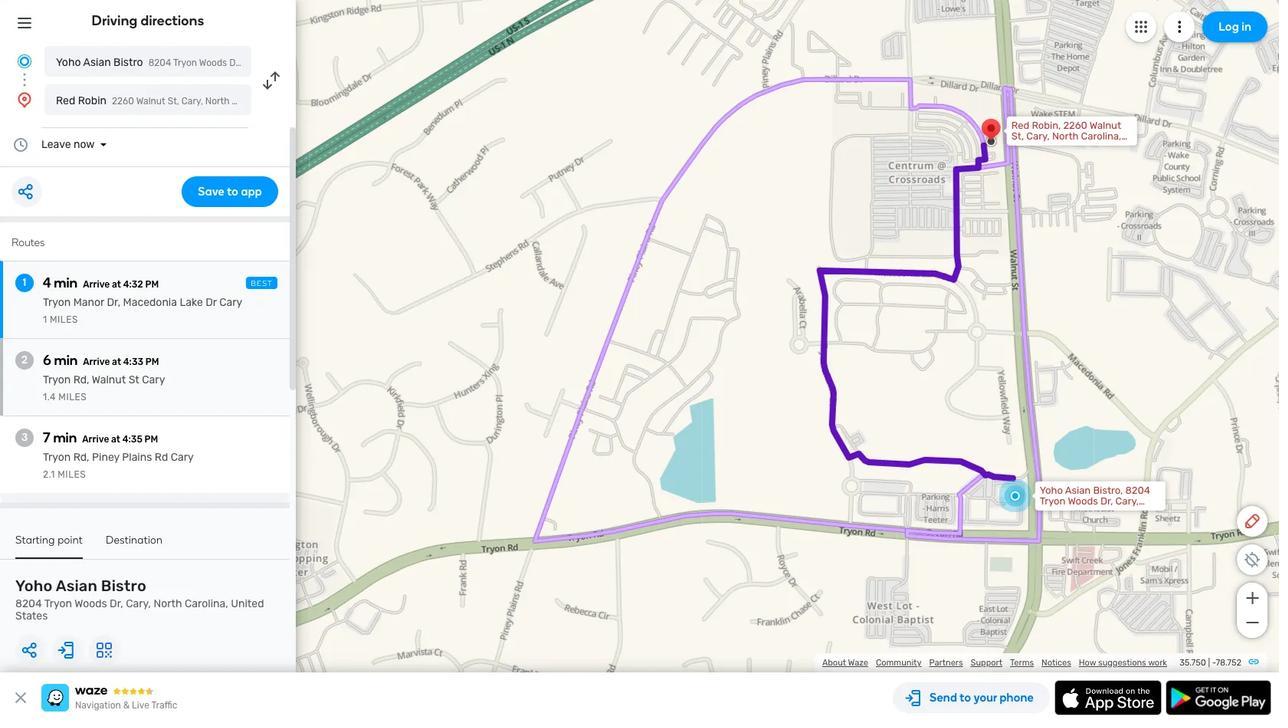 Task type: describe. For each thing, give the bounding box(es) containing it.
united for robin,
[[1012, 141, 1043, 152]]

suggestions
[[1099, 658, 1147, 668]]

robin
[[78, 94, 107, 107]]

7
[[43, 429, 50, 446]]

4:33
[[123, 357, 143, 367]]

routes
[[12, 236, 45, 249]]

zoom out image
[[1243, 613, 1263, 632]]

now
[[74, 138, 95, 151]]

work
[[1149, 658, 1168, 668]]

live
[[132, 700, 149, 711]]

dr
[[206, 296, 217, 309]]

bistro for yoho asian bistro
[[114, 56, 143, 69]]

yoho for yoho asian bistro 8204 tryon woods dr, cary, north carolina, united states
[[15, 577, 52, 595]]

cary, for robin
[[182, 96, 203, 107]]

support
[[971, 658, 1003, 668]]

notices
[[1042, 658, 1072, 668]]

states for robin
[[302, 96, 330, 107]]

6 min arrive at 4:33 pm
[[43, 352, 159, 369]]

pencil image
[[1244, 512, 1262, 531]]

partners
[[930, 658, 964, 668]]

directions
[[141, 12, 204, 29]]

leave
[[41, 138, 71, 151]]

yoho asian bistro button
[[44, 46, 252, 77]]

6
[[43, 352, 51, 369]]

0 horizontal spatial 1
[[23, 276, 26, 289]]

miles inside the tryon manor dr, macedonia lake dr cary 1 miles
[[50, 314, 78, 325]]

x image
[[12, 689, 30, 707]]

cary, inside yoho asian bistro 8204 tryon woods dr, cary, north carolina, united states
[[126, 597, 151, 610]]

carolina, for robin
[[232, 96, 269, 107]]

cary inside tryon rd, walnut st cary 1.4 miles
[[142, 373, 165, 386]]

walnut for robin,
[[1090, 119, 1122, 131]]

tryon manor dr, macedonia lake dr cary 1 miles
[[43, 296, 243, 325]]

traffic
[[151, 700, 177, 711]]

cary, for robin,
[[1027, 130, 1050, 142]]

driving
[[92, 12, 138, 29]]

4
[[43, 275, 51, 291]]

dr, inside yoho asian bistro 8204 tryon woods dr, cary, north carolina, united states
[[110, 597, 123, 610]]

clock image
[[12, 136, 30, 154]]

how suggestions work link
[[1080, 658, 1168, 668]]

red for robin,
[[1012, 119, 1030, 131]]

4 min arrive at 4:32 pm
[[43, 275, 159, 291]]

cary inside the tryon manor dr, macedonia lake dr cary 1 miles
[[219, 296, 243, 309]]

macedonia
[[123, 296, 177, 309]]

arrive for 7 min
[[82, 434, 109, 445]]

bistro for yoho asian bistro 8204 tryon woods dr, cary, north carolina, united states
[[101, 577, 146, 595]]

red robin 2260 walnut st, cary, north carolina, united states
[[56, 94, 330, 107]]

st
[[129, 373, 139, 386]]

notices link
[[1042, 658, 1072, 668]]

navigation & live traffic
[[75, 700, 177, 711]]

starting
[[15, 534, 55, 547]]

2260 for robin,
[[1064, 119, 1088, 131]]

navigation
[[75, 700, 121, 711]]

|
[[1209, 658, 1211, 668]]

1 inside the tryon manor dr, macedonia lake dr cary 1 miles
[[43, 314, 47, 325]]

2
[[21, 354, 28, 367]]

community
[[876, 658, 922, 668]]

at for 6 min
[[112, 357, 121, 367]]

carolina, for robin,
[[1082, 130, 1122, 142]]

robin,
[[1032, 119, 1062, 131]]

about waze community partners support terms notices how suggestions work
[[823, 658, 1168, 668]]

walnut inside tryon rd, walnut st cary 1.4 miles
[[92, 373, 126, 386]]

asian for yoho asian bistro 8204 tryon woods dr, cary, north carolina, united states
[[56, 577, 97, 595]]

driving directions
[[92, 12, 204, 29]]

lake
[[180, 296, 203, 309]]

4:32
[[123, 279, 143, 290]]

point
[[58, 534, 83, 547]]

3
[[21, 431, 28, 444]]

min for 6 min
[[54, 352, 78, 369]]

min for 7 min
[[53, 429, 77, 446]]

st, for robin,
[[1012, 130, 1025, 142]]

leave now
[[41, 138, 95, 151]]

red robin, 2260 walnut st, cary, north carolina, united states
[[1012, 119, 1122, 152]]

partners link
[[930, 658, 964, 668]]

current location image
[[15, 52, 34, 71]]

tryon inside yoho asian bistro 8204 tryon woods dr, cary, north carolina, united states
[[44, 597, 72, 610]]

plains
[[122, 451, 152, 464]]

manor
[[73, 296, 104, 309]]

waze
[[849, 658, 869, 668]]

min for 4 min
[[54, 275, 78, 291]]

at for 4 min
[[112, 279, 121, 290]]

4:35
[[122, 434, 143, 445]]

zoom in image
[[1243, 589, 1263, 607]]

tryon rd, walnut st cary 1.4 miles
[[43, 373, 165, 403]]



Task type: vqa. For each thing, say whether or not it's contained in the screenshot.
STATES to the left
yes



Task type: locate. For each thing, give the bounding box(es) containing it.
carolina, inside yoho asian bistro 8204 tryon woods dr, cary, north carolina, united states
[[185, 597, 228, 610]]

min right 4
[[54, 275, 78, 291]]

1 horizontal spatial 1
[[43, 314, 47, 325]]

1 horizontal spatial 2260
[[1064, 119, 1088, 131]]

2 horizontal spatial united
[[1012, 141, 1043, 152]]

miles right 1.4 on the left
[[59, 392, 87, 403]]

yoho right current location image
[[56, 56, 81, 69]]

pm right 4:35
[[145, 434, 158, 445]]

rd,
[[73, 373, 89, 386], [73, 451, 89, 464]]

0 vertical spatial st,
[[168, 96, 179, 107]]

walnut
[[136, 96, 165, 107], [1090, 119, 1122, 131], [92, 373, 126, 386]]

0 vertical spatial pm
[[145, 279, 159, 290]]

cary, inside the red robin 2260 walnut st, cary, north carolina, united states
[[182, 96, 203, 107]]

st, inside red robin, 2260 walnut st, cary, north carolina, united states
[[1012, 130, 1025, 142]]

cary
[[219, 296, 243, 309], [142, 373, 165, 386], [171, 451, 194, 464]]

0 vertical spatial red
[[56, 94, 75, 107]]

yoho
[[56, 56, 81, 69], [15, 577, 52, 595]]

1.4
[[43, 392, 56, 403]]

2 horizontal spatial cary,
[[1027, 130, 1050, 142]]

1 vertical spatial cary
[[142, 373, 165, 386]]

miles inside tryon rd, piney plains rd cary 2.1 miles
[[58, 469, 86, 480]]

arrive up 'manor'
[[83, 279, 110, 290]]

1 vertical spatial 2260
[[1064, 119, 1088, 131]]

community link
[[876, 658, 922, 668]]

0 vertical spatial bistro
[[114, 56, 143, 69]]

1 vertical spatial carolina,
[[1082, 130, 1122, 142]]

dr, down 4 min arrive at 4:32 pm
[[107, 296, 121, 309]]

0 vertical spatial cary
[[219, 296, 243, 309]]

miles
[[50, 314, 78, 325], [59, 392, 87, 403], [58, 469, 86, 480]]

about waze link
[[823, 658, 869, 668]]

states inside red robin, 2260 walnut st, cary, north carolina, united states
[[1045, 141, 1075, 152]]

at
[[112, 279, 121, 290], [112, 357, 121, 367], [111, 434, 120, 445]]

united inside the red robin 2260 walnut st, cary, north carolina, united states
[[272, 96, 300, 107]]

0 vertical spatial cary,
[[182, 96, 203, 107]]

bistro inside button
[[114, 56, 143, 69]]

dr, inside the tryon manor dr, macedonia lake dr cary 1 miles
[[107, 296, 121, 309]]

rd, inside tryon rd, piney plains rd cary 2.1 miles
[[73, 451, 89, 464]]

st, down yoho asian bistro button on the left of the page
[[168, 96, 179, 107]]

north for robin,
[[1053, 130, 1079, 142]]

yoho inside button
[[56, 56, 81, 69]]

pm
[[145, 279, 159, 290], [146, 357, 159, 367], [145, 434, 158, 445]]

0 horizontal spatial cary
[[142, 373, 165, 386]]

cary,
[[182, 96, 203, 107], [1027, 130, 1050, 142], [126, 597, 151, 610]]

arrive for 6 min
[[83, 357, 110, 367]]

1 horizontal spatial red
[[1012, 119, 1030, 131]]

1 horizontal spatial states
[[302, 96, 330, 107]]

2 vertical spatial miles
[[58, 469, 86, 480]]

at left 4:32
[[112, 279, 121, 290]]

yoho asian bistro 8204 tryon woods dr, cary, north carolina, united states
[[15, 577, 264, 623]]

cary right "dr"
[[219, 296, 243, 309]]

tryon for 7
[[43, 451, 71, 464]]

1 vertical spatial cary,
[[1027, 130, 1050, 142]]

st,
[[168, 96, 179, 107], [1012, 130, 1025, 142]]

terms
[[1011, 658, 1034, 668]]

1 vertical spatial min
[[54, 352, 78, 369]]

starting point
[[15, 534, 83, 547]]

pm inside "7 min arrive at 4:35 pm"
[[145, 434, 158, 445]]

arrive inside 6 min arrive at 4:33 pm
[[83, 357, 110, 367]]

78.752
[[1216, 658, 1242, 668]]

states
[[302, 96, 330, 107], [1045, 141, 1075, 152], [15, 610, 48, 623]]

35.750
[[1180, 658, 1207, 668]]

2 vertical spatial carolina,
[[185, 597, 228, 610]]

0 vertical spatial 2260
[[112, 96, 134, 107]]

0 horizontal spatial united
[[231, 597, 264, 610]]

at left 4:33
[[112, 357, 121, 367]]

walnut inside red robin, 2260 walnut st, cary, north carolina, united states
[[1090, 119, 1122, 131]]

2 horizontal spatial carolina,
[[1082, 130, 1122, 142]]

united inside yoho asian bistro 8204 tryon woods dr, cary, north carolina, united states
[[231, 597, 264, 610]]

7 min arrive at 4:35 pm
[[43, 429, 158, 446]]

0 vertical spatial walnut
[[136, 96, 165, 107]]

1 vertical spatial states
[[1045, 141, 1075, 152]]

united for robin
[[272, 96, 300, 107]]

rd, inside tryon rd, walnut st cary 1.4 miles
[[73, 373, 89, 386]]

0 vertical spatial arrive
[[83, 279, 110, 290]]

0 horizontal spatial carolina,
[[185, 597, 228, 610]]

0 horizontal spatial north
[[154, 597, 182, 610]]

pm for 7 min
[[145, 434, 158, 445]]

best
[[251, 279, 273, 288]]

miles down 'manor'
[[50, 314, 78, 325]]

yoho asian bistro
[[56, 56, 143, 69]]

support link
[[971, 658, 1003, 668]]

dr,
[[107, 296, 121, 309], [110, 597, 123, 610]]

arrive
[[83, 279, 110, 290], [83, 357, 110, 367], [82, 434, 109, 445]]

min right 6
[[54, 352, 78, 369]]

0 vertical spatial 1
[[23, 276, 26, 289]]

walnut right robin,
[[1090, 119, 1122, 131]]

arrive up "piney"
[[82, 434, 109, 445]]

pm inside 4 min arrive at 4:32 pm
[[145, 279, 159, 290]]

0 vertical spatial united
[[272, 96, 300, 107]]

2 vertical spatial united
[[231, 597, 264, 610]]

1 vertical spatial 1
[[43, 314, 47, 325]]

0 vertical spatial states
[[302, 96, 330, 107]]

1 vertical spatial miles
[[59, 392, 87, 403]]

north
[[205, 96, 230, 107], [1053, 130, 1079, 142], [154, 597, 182, 610]]

north inside the red robin 2260 walnut st, cary, north carolina, united states
[[205, 96, 230, 107]]

0 vertical spatial yoho
[[56, 56, 81, 69]]

carolina, inside the red robin 2260 walnut st, cary, north carolina, united states
[[232, 96, 269, 107]]

1 vertical spatial at
[[112, 357, 121, 367]]

tryon inside the tryon manor dr, macedonia lake dr cary 1 miles
[[43, 296, 71, 309]]

8204
[[15, 597, 42, 610]]

2 vertical spatial states
[[15, 610, 48, 623]]

how
[[1080, 658, 1097, 668]]

link image
[[1248, 656, 1261, 668]]

0 vertical spatial min
[[54, 275, 78, 291]]

cary, inside red robin, 2260 walnut st, cary, north carolina, united states
[[1027, 130, 1050, 142]]

destination
[[106, 534, 163, 547]]

2 vertical spatial pm
[[145, 434, 158, 445]]

arrive for 4 min
[[83, 279, 110, 290]]

pm inside 6 min arrive at 4:33 pm
[[146, 357, 159, 367]]

asian for yoho asian bistro
[[83, 56, 111, 69]]

0 horizontal spatial st,
[[168, 96, 179, 107]]

1 vertical spatial bistro
[[101, 577, 146, 595]]

at left 4:35
[[111, 434, 120, 445]]

-
[[1213, 658, 1217, 668]]

pm for 6 min
[[146, 357, 159, 367]]

1 rd, from the top
[[73, 373, 89, 386]]

2 rd, from the top
[[73, 451, 89, 464]]

bistro up woods
[[101, 577, 146, 595]]

2 vertical spatial at
[[111, 434, 120, 445]]

walnut inside the red robin 2260 walnut st, cary, north carolina, united states
[[136, 96, 165, 107]]

1 vertical spatial asian
[[56, 577, 97, 595]]

2 vertical spatial north
[[154, 597, 182, 610]]

2260 inside the red robin 2260 walnut st, cary, north carolina, united states
[[112, 96, 134, 107]]

walnut for robin
[[136, 96, 165, 107]]

united
[[272, 96, 300, 107], [1012, 141, 1043, 152], [231, 597, 264, 610]]

rd, left "piney"
[[73, 451, 89, 464]]

1 vertical spatial pm
[[146, 357, 159, 367]]

tryon right 8204
[[44, 597, 72, 610]]

1 horizontal spatial united
[[272, 96, 300, 107]]

cary inside tryon rd, piney plains rd cary 2.1 miles
[[171, 451, 194, 464]]

red
[[56, 94, 75, 107], [1012, 119, 1030, 131]]

destination button
[[106, 534, 163, 557]]

2.1
[[43, 469, 55, 480]]

pm for 4 min
[[145, 279, 159, 290]]

0 vertical spatial dr,
[[107, 296, 121, 309]]

tryon
[[43, 296, 71, 309], [43, 373, 71, 386], [43, 451, 71, 464], [44, 597, 72, 610]]

asian
[[83, 56, 111, 69], [56, 577, 97, 595]]

yoho for yoho asian bistro
[[56, 56, 81, 69]]

1 vertical spatial united
[[1012, 141, 1043, 152]]

1 vertical spatial st,
[[1012, 130, 1025, 142]]

rd
[[155, 451, 168, 464]]

dr, right woods
[[110, 597, 123, 610]]

tryon up 2.1
[[43, 451, 71, 464]]

carolina, inside red robin, 2260 walnut st, cary, north carolina, united states
[[1082, 130, 1122, 142]]

tryon rd, piney plains rd cary 2.1 miles
[[43, 451, 194, 480]]

rd, for 6 min
[[73, 373, 89, 386]]

&
[[123, 700, 130, 711]]

asian up robin
[[83, 56, 111, 69]]

2 horizontal spatial north
[[1053, 130, 1079, 142]]

at inside "7 min arrive at 4:35 pm"
[[111, 434, 120, 445]]

st, inside the red robin 2260 walnut st, cary, north carolina, united states
[[168, 96, 179, 107]]

tryon down 4
[[43, 296, 71, 309]]

0 vertical spatial rd,
[[73, 373, 89, 386]]

red inside red robin, 2260 walnut st, cary, north carolina, united states
[[1012, 119, 1030, 131]]

yoho inside yoho asian bistro 8204 tryon woods dr, cary, north carolina, united states
[[15, 577, 52, 595]]

2260 right robin,
[[1064, 119, 1088, 131]]

1 horizontal spatial carolina,
[[232, 96, 269, 107]]

asian inside yoho asian bistro 8204 tryon woods dr, cary, north carolina, united states
[[56, 577, 97, 595]]

2260
[[112, 96, 134, 107], [1064, 119, 1088, 131]]

red for robin
[[56, 94, 75, 107]]

starting point button
[[15, 534, 83, 559]]

walnut down 6 min arrive at 4:33 pm
[[92, 373, 126, 386]]

1 horizontal spatial walnut
[[136, 96, 165, 107]]

tryon up 1.4 on the left
[[43, 373, 71, 386]]

1 horizontal spatial north
[[205, 96, 230, 107]]

2 vertical spatial arrive
[[82, 434, 109, 445]]

1 vertical spatial north
[[1053, 130, 1079, 142]]

2 horizontal spatial states
[[1045, 141, 1075, 152]]

rd, for 7 min
[[73, 451, 89, 464]]

north for robin
[[205, 96, 230, 107]]

miles inside tryon rd, walnut st cary 1.4 miles
[[59, 392, 87, 403]]

1 down 4
[[43, 314, 47, 325]]

asian up woods
[[56, 577, 97, 595]]

rd, down 6 min arrive at 4:33 pm
[[73, 373, 89, 386]]

1
[[23, 276, 26, 289], [43, 314, 47, 325]]

bistro
[[114, 56, 143, 69], [101, 577, 146, 595]]

0 horizontal spatial 2260
[[112, 96, 134, 107]]

1 left 4
[[23, 276, 26, 289]]

min right 7
[[53, 429, 77, 446]]

1 vertical spatial yoho
[[15, 577, 52, 595]]

0 horizontal spatial cary,
[[126, 597, 151, 610]]

bistro down driving in the top of the page
[[114, 56, 143, 69]]

pm right 4:33
[[146, 357, 159, 367]]

at inside 6 min arrive at 4:33 pm
[[112, 357, 121, 367]]

0 horizontal spatial red
[[56, 94, 75, 107]]

2 vertical spatial walnut
[[92, 373, 126, 386]]

min
[[54, 275, 78, 291], [54, 352, 78, 369], [53, 429, 77, 446]]

asian inside button
[[83, 56, 111, 69]]

1 horizontal spatial st,
[[1012, 130, 1025, 142]]

red left robin,
[[1012, 119, 1030, 131]]

arrive inside "7 min arrive at 4:35 pm"
[[82, 434, 109, 445]]

2 horizontal spatial walnut
[[1090, 119, 1122, 131]]

tryon for 4
[[43, 296, 71, 309]]

2260 right robin
[[112, 96, 134, 107]]

0 horizontal spatial states
[[15, 610, 48, 623]]

2260 for robin
[[112, 96, 134, 107]]

carolina,
[[232, 96, 269, 107], [1082, 130, 1122, 142], [185, 597, 228, 610]]

arrive up tryon rd, walnut st cary 1.4 miles
[[83, 357, 110, 367]]

united inside red robin, 2260 walnut st, cary, north carolina, united states
[[1012, 141, 1043, 152]]

piney
[[92, 451, 119, 464]]

miles right 2.1
[[58, 469, 86, 480]]

0 vertical spatial asian
[[83, 56, 111, 69]]

red left robin
[[56, 94, 75, 107]]

tryon inside tryon rd, walnut st cary 1.4 miles
[[43, 373, 71, 386]]

1 vertical spatial dr,
[[110, 597, 123, 610]]

tryon for 6
[[43, 373, 71, 386]]

35.750 | -78.752
[[1180, 658, 1242, 668]]

north inside yoho asian bistro 8204 tryon woods dr, cary, north carolina, united states
[[154, 597, 182, 610]]

0 vertical spatial carolina,
[[232, 96, 269, 107]]

walnut down yoho asian bistro button on the left of the page
[[136, 96, 165, 107]]

1 vertical spatial rd,
[[73, 451, 89, 464]]

2 vertical spatial cary,
[[126, 597, 151, 610]]

terms link
[[1011, 658, 1034, 668]]

cary right st
[[142, 373, 165, 386]]

woods
[[75, 597, 107, 610]]

north inside red robin, 2260 walnut st, cary, north carolina, united states
[[1053, 130, 1079, 142]]

st, for robin
[[168, 96, 179, 107]]

at for 7 min
[[111, 434, 120, 445]]

0 vertical spatial miles
[[50, 314, 78, 325]]

0 horizontal spatial walnut
[[92, 373, 126, 386]]

bistro inside yoho asian bistro 8204 tryon woods dr, cary, north carolina, united states
[[101, 577, 146, 595]]

0 vertical spatial north
[[205, 96, 230, 107]]

1 horizontal spatial yoho
[[56, 56, 81, 69]]

pm up macedonia on the left
[[145, 279, 159, 290]]

st, left robin,
[[1012, 130, 1025, 142]]

states for robin,
[[1045, 141, 1075, 152]]

0 horizontal spatial yoho
[[15, 577, 52, 595]]

2 horizontal spatial cary
[[219, 296, 243, 309]]

arrive inside 4 min arrive at 4:32 pm
[[83, 279, 110, 290]]

1 horizontal spatial cary,
[[182, 96, 203, 107]]

1 vertical spatial walnut
[[1090, 119, 1122, 131]]

location image
[[15, 90, 34, 109]]

about
[[823, 658, 847, 668]]

1 horizontal spatial cary
[[171, 451, 194, 464]]

states inside the red robin 2260 walnut st, cary, north carolina, united states
[[302, 96, 330, 107]]

2 vertical spatial min
[[53, 429, 77, 446]]

2 vertical spatial cary
[[171, 451, 194, 464]]

cary right rd
[[171, 451, 194, 464]]

tryon inside tryon rd, piney plains rd cary 2.1 miles
[[43, 451, 71, 464]]

states inside yoho asian bistro 8204 tryon woods dr, cary, north carolina, united states
[[15, 610, 48, 623]]

1 vertical spatial red
[[1012, 119, 1030, 131]]

1 vertical spatial arrive
[[83, 357, 110, 367]]

0 vertical spatial at
[[112, 279, 121, 290]]

2260 inside red robin, 2260 walnut st, cary, north carolina, united states
[[1064, 119, 1088, 131]]

yoho up 8204
[[15, 577, 52, 595]]

at inside 4 min arrive at 4:32 pm
[[112, 279, 121, 290]]



